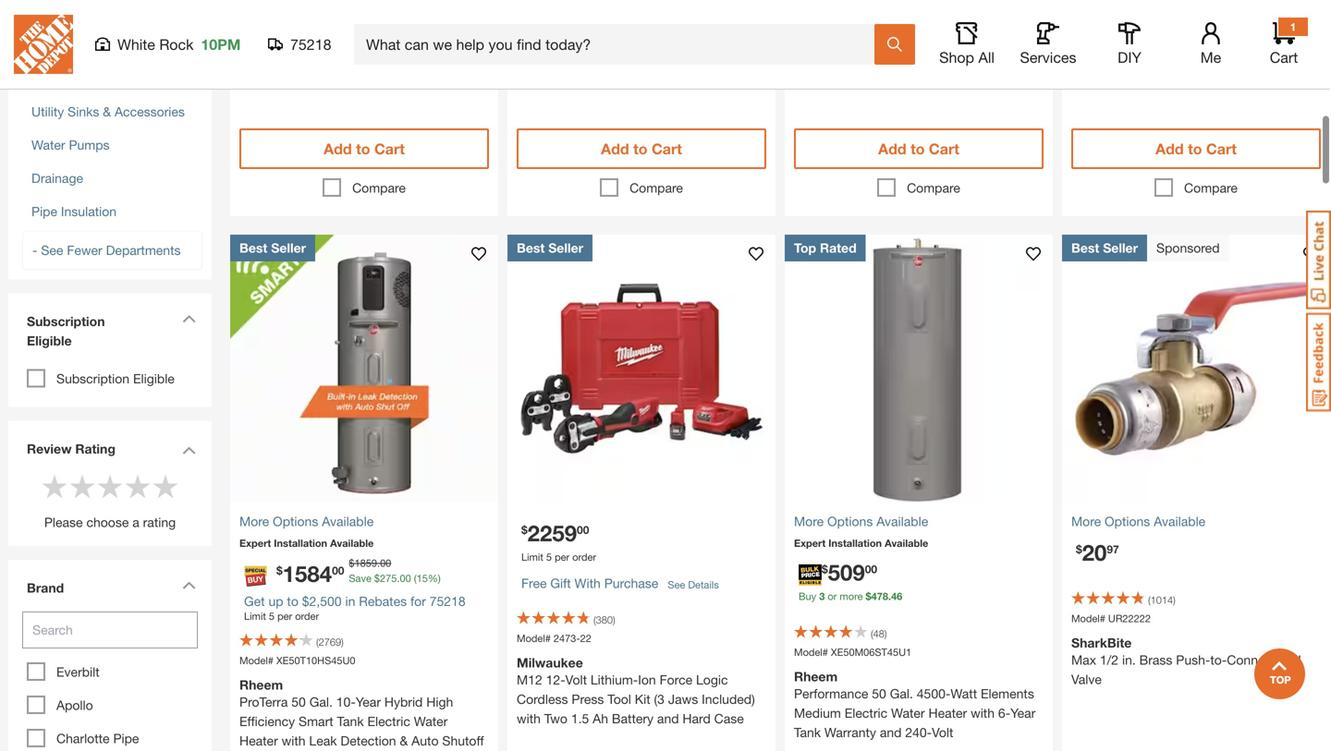 Task type: vqa. For each thing, say whether or not it's contained in the screenshot.
Years
no



Task type: describe. For each thing, give the bounding box(es) containing it.
1 horizontal spatial pipe
[[113, 732, 139, 747]]

cart for free
[[1207, 140, 1237, 158]]

2 star symbol image from the left
[[152, 473, 179, 501]]

warranty
[[825, 726, 877, 741]]

case
[[715, 712, 744, 727]]

all
[[979, 49, 995, 66]]

free gift with purchase button
[[522, 566, 659, 603]]

) for ( 48 )
[[885, 628, 887, 640]]

0 vertical spatial subscription eligible link
[[18, 303, 203, 365]]

details
[[688, 579, 719, 591]]

model# for model# ur22222
[[1072, 613, 1106, 625]]

model# for model# xe50t10hs45u0
[[240, 655, 274, 667]]

milwaukee
[[517, 656, 583, 671]]

valves link
[[31, 37, 68, 53]]

$ right save
[[375, 573, 380, 585]]

more options available expert installation available for 509
[[794, 514, 929, 550]]

add to cart for free
[[1156, 140, 1237, 158]]

$ for 2259
[[522, 524, 528, 537]]

choose
[[86, 515, 129, 530]]

valve
[[1072, 672, 1102, 688]]

installation for 1584
[[274, 538, 327, 550]]

0 horizontal spatial .
[[377, 558, 380, 570]]

50 for 509
[[872, 687, 887, 702]]

free inside delivery free
[[1099, 38, 1124, 53]]

00 for 1584
[[332, 565, 344, 578]]

75218 inside "$ 1859 . 00 save $ 275 . 00 ( 15 %) get up to $2,500 in  rebates for 75218 limit 5 per order"
[[430, 594, 466, 609]]

xe50t10hs45u0
[[276, 655, 356, 667]]

pipe insulation link
[[31, 204, 117, 219]]

charlotte pipe
[[56, 732, 139, 747]]

rheem proterra 50 gal. 10-year hybrid high efficiency smart tank electric water heater with leak detection & auto shutoff
[[240, 678, 484, 749]]

add for delivery available
[[601, 140, 630, 158]]

scheduled
[[821, 38, 883, 53]]

0 vertical spatial 5
[[547, 552, 552, 564]]

1 vertical spatial accessories
[[115, 104, 185, 119]]

$ 20 97
[[1077, 540, 1120, 566]]

two
[[545, 712, 568, 727]]

model# xe50m06st45u1
[[794, 647, 912, 659]]

see details button
[[668, 568, 719, 603]]

lithium-
[[591, 673, 638, 688]]

( 1014 )
[[1149, 595, 1176, 607]]

white
[[117, 36, 155, 53]]

insulation
[[61, 204, 117, 219]]

with
[[575, 576, 601, 591]]

add for delivery scheduled
[[879, 140, 907, 158]]

shutoff
[[442, 734, 484, 749]]

$ 509 00
[[822, 560, 878, 586]]

00 up 275
[[380, 558, 391, 570]]

rebates
[[359, 594, 407, 609]]

brand
[[27, 581, 64, 596]]

hybrid
[[385, 695, 423, 710]]

year inside rheem proterra 50 gal. 10-year hybrid high efficiency smart tank electric water heater with leak detection & auto shutoff
[[356, 695, 381, 710]]

a
[[132, 515, 139, 530]]

sponsored
[[1157, 240, 1220, 256]]

limit 5 per order
[[522, 552, 597, 564]]

push-
[[1177, 653, 1211, 668]]

m12 12-volt lithium-ion force logic cordless press tool kit (3 jaws included) with two 1.5 ah battery and hard case image
[[508, 235, 776, 503]]

3 best seller from the left
[[1072, 240, 1139, 256]]

review rating link
[[27, 440, 147, 459]]

1 add to cart from the left
[[324, 140, 405, 158]]

tank inside rheem performance 50 gal. 4500-watt elements medium electric water heater with 6-year tank warranty and 240-volt
[[794, 726, 821, 741]]

1 compare from the left
[[352, 180, 406, 196]]

utility
[[31, 104, 64, 119]]

connect
[[1228, 653, 1277, 668]]

5 inside "$ 1859 . 00 save $ 275 . 00 ( 15 %) get up to $2,500 in  rebates for 75218 limit 5 per order"
[[269, 611, 275, 623]]

performance 50 gal. 4500-watt elements medium electric water heater with 6-year tank warranty and 240-volt image
[[785, 235, 1053, 503]]

buy
[[799, 591, 817, 603]]

kit
[[635, 692, 651, 708]]

What can we help you find today? search field
[[366, 25, 874, 64]]

buy 3 or more $ 478 . 46
[[799, 591, 903, 603]]

eligible for bottommost subscription eligible link
[[133, 371, 175, 387]]

1 add to cart button from the left
[[240, 129, 489, 169]]

shop all
[[940, 49, 995, 66]]

3 more from the left
[[1072, 514, 1102, 529]]

plumbing accessories link
[[31, 71, 160, 86]]

46
[[892, 591, 903, 603]]

$ for 509
[[822, 563, 828, 576]]

to for free
[[1189, 140, 1203, 158]]

order inside "$ 1859 . 00 save $ 275 . 00 ( 15 %) get up to $2,500 in  rebates for 75218 limit 5 per order"
[[295, 611, 319, 623]]

sharkbite max 1/2 in. brass push-to-connect ball valve
[[1072, 636, 1302, 688]]

expert for 509
[[794, 538, 826, 550]]

3 options from the left
[[1105, 514, 1151, 529]]

2473-
[[554, 633, 581, 645]]

add to cart button for delivery available
[[517, 129, 767, 169]]

more for 1584
[[240, 514, 269, 529]]

compare for delivery scheduled
[[907, 180, 961, 196]]

in
[[345, 594, 355, 609]]

tool
[[608, 692, 632, 708]]

rating
[[143, 515, 176, 530]]

live chat image
[[1307, 211, 1332, 310]]

( 2769 )
[[316, 637, 344, 649]]

00 for 509
[[865, 563, 878, 576]]

max
[[1072, 653, 1097, 668]]

with inside rheem performance 50 gal. 4500-watt elements medium electric water heater with 6-year tank warranty and 240-volt
[[971, 706, 995, 721]]

22
[[581, 633, 592, 645]]

max 1/2 in. brass push-to-connect ball valve image
[[1063, 235, 1331, 503]]

heater inside rheem performance 50 gal. 4500-watt elements medium electric water heater with 6-year tank warranty and 240-volt
[[929, 706, 968, 721]]

best seller for m12 12-volt lithium-ion force logic cordless press tool kit (3 jaws included) with two 1.5 ah battery and hard case
[[517, 240, 584, 256]]

1 vertical spatial free
[[522, 576, 547, 591]]

48
[[874, 628, 885, 640]]

with inside milwaukee m12 12-volt lithium-ion force logic cordless press tool kit (3 jaws included) with two 1.5 ah battery and hard case
[[517, 712, 541, 727]]

year inside rheem performance 50 gal. 4500-watt elements medium electric water heater with 6-year tank warranty and 240-volt
[[1011, 706, 1036, 721]]

0 horizontal spatial see
[[41, 243, 63, 258]]

%)
[[428, 573, 441, 585]]

0 horizontal spatial water
[[31, 137, 65, 153]]

ball
[[1280, 653, 1302, 668]]

1 add from the left
[[324, 140, 352, 158]]

to-
[[1211, 653, 1228, 668]]

with inside rheem proterra 50 gal. 10-year hybrid high efficiency smart tank electric water heater with leak detection & auto shutoff
[[282, 734, 306, 749]]

3 best from the left
[[1072, 240, 1100, 256]]

0 vertical spatial pipe
[[31, 204, 57, 219]]

) for ( 380 )
[[613, 615, 616, 627]]

$ for 1584
[[277, 565, 283, 578]]

options for 1584
[[273, 514, 318, 529]]

0 vertical spatial per
[[555, 552, 570, 564]]

watt
[[951, 687, 978, 702]]

2 horizontal spatial .
[[889, 591, 892, 603]]

20
[[1083, 540, 1107, 566]]

( for ( 2769 )
[[316, 637, 319, 649]]

model# for model# xe50m06st45u1
[[794, 647, 829, 659]]

plumbing tools
[[31, 4, 120, 19]]

add to cart for available
[[601, 140, 682, 158]]

cordless
[[517, 692, 568, 708]]

efficiency
[[240, 714, 295, 730]]

for
[[411, 594, 426, 609]]

ah
[[593, 712, 609, 727]]

delivery for free
[[1099, 19, 1145, 34]]

shop all button
[[938, 22, 997, 67]]

delivery free
[[1099, 19, 1145, 53]]

everbilt link
[[56, 665, 100, 680]]

to inside "$ 1859 . 00 save $ 275 . 00 ( 15 %) get up to $2,500 in  rebates for 75218 limit 5 per order"
[[287, 594, 299, 609]]

pumps
[[69, 137, 110, 153]]

0 vertical spatial accessories
[[90, 71, 160, 86]]

0 vertical spatial limit
[[522, 552, 544, 564]]

plumbing tools link
[[31, 4, 120, 19]]

4500-
[[917, 687, 951, 702]]

volt inside milwaukee m12 12-volt lithium-ion force logic cordless press tool kit (3 jaws included) with two 1.5 ah battery and hard case
[[566, 673, 587, 688]]

0 vertical spatial order
[[573, 552, 597, 564]]

tools
[[90, 4, 120, 19]]

- see fewer departments link
[[22, 231, 203, 271]]

$ for 20
[[1077, 543, 1083, 556]]

275
[[380, 573, 397, 585]]

valves
[[31, 37, 68, 53]]

cart 1
[[1271, 20, 1299, 66]]

3 seller from the left
[[1104, 240, 1139, 256]]

electric inside rheem performance 50 gal. 4500-watt elements medium electric water heater with 6-year tank warranty and 240-volt
[[845, 706, 888, 721]]

m12
[[517, 673, 543, 688]]

everbilt
[[56, 665, 100, 680]]

expert for 1584
[[240, 538, 271, 550]]

add to cart for scheduled
[[879, 140, 960, 158]]

high
[[427, 695, 453, 710]]

0 horizontal spatial &
[[103, 104, 111, 119]]

gift
[[551, 576, 571, 591]]

or
[[828, 591, 837, 603]]

available shipping image
[[517, 20, 535, 39]]

00 left 15
[[400, 573, 411, 585]]

diy button
[[1101, 22, 1160, 67]]

review rating
[[27, 442, 116, 457]]



Task type: locate. For each thing, give the bounding box(es) containing it.
delivery up the diy on the top of page
[[1099, 19, 1145, 34]]

subscription eligible up rating
[[56, 371, 175, 387]]

services button
[[1019, 22, 1078, 67]]

star symbol image
[[96, 473, 124, 501], [152, 473, 179, 501]]

more options available expert installation available for 1584
[[240, 514, 374, 550]]

1 vertical spatial caret icon image
[[182, 447, 196, 455]]

feedback link image
[[1307, 313, 1332, 412]]

caret icon image inside subscription eligible link
[[182, 315, 196, 323]]

00 up the 478
[[865, 563, 878, 576]]

model# up proterra
[[240, 655, 274, 667]]

review
[[27, 442, 72, 457]]

installation up 1584
[[274, 538, 327, 550]]

more options available expert installation available up $ 509 00
[[794, 514, 929, 550]]

apollo
[[56, 698, 93, 714]]

75218 inside button
[[290, 36, 332, 53]]

detection
[[341, 734, 396, 749]]

2259
[[528, 520, 577, 547]]

year down elements
[[1011, 706, 1036, 721]]

rheem for 509
[[794, 670, 838, 685]]

subscription eligible for bottommost subscription eligible link
[[56, 371, 175, 387]]

heater down 4500- in the bottom right of the page
[[929, 706, 968, 721]]

with left 6-
[[971, 706, 995, 721]]

1584
[[283, 561, 332, 587]]

( up ur22222
[[1149, 595, 1151, 607]]

star symbol image
[[41, 473, 68, 501], [68, 473, 96, 501], [124, 473, 152, 501]]

model# up milwaukee
[[517, 633, 551, 645]]

0 horizontal spatial best seller
[[240, 240, 306, 256]]

1 horizontal spatial heater
[[929, 706, 968, 721]]

0 vertical spatial subscription eligible
[[27, 314, 105, 349]]

50 up smart
[[292, 695, 306, 710]]

2 add to cart button from the left
[[517, 129, 767, 169]]

caret icon image inside brand link
[[182, 582, 196, 590]]

tank down 10-
[[337, 714, 364, 730]]

delivery inside delivery available
[[544, 19, 590, 34]]

1 horizontal spatial best
[[517, 240, 545, 256]]

electric up warranty
[[845, 706, 888, 721]]

accessories
[[90, 71, 160, 86], [115, 104, 185, 119]]

2 compare from the left
[[630, 180, 683, 196]]

1 horizontal spatial .
[[397, 573, 400, 585]]

hard
[[683, 712, 711, 727]]

2 add to cart from the left
[[601, 140, 682, 158]]

purchase
[[605, 576, 659, 591]]

brand link
[[18, 570, 203, 612]]

delivery right available shipping image
[[544, 19, 590, 34]]

subscription eligible link
[[18, 303, 203, 365], [56, 371, 175, 387]]

1 horizontal spatial gal.
[[890, 687, 914, 702]]

caret icon image for subscription eligible
[[182, 315, 196, 323]]

1 best from the left
[[240, 240, 268, 256]]

available shipping image
[[240, 20, 258, 39], [794, 20, 813, 39]]

4 add to cart from the left
[[1156, 140, 1237, 158]]

eligible for the topmost subscription eligible link
[[27, 333, 72, 349]]

installation for 509
[[829, 538, 882, 550]]

0 horizontal spatial heater
[[240, 734, 278, 749]]

accessories down plumbing accessories link
[[115, 104, 185, 119]]

2 expert from the left
[[794, 538, 826, 550]]

limit down "get" at the left bottom of the page
[[244, 611, 266, 623]]

available shipping image left delivery scheduled
[[794, 20, 813, 39]]

compare for delivery available
[[630, 180, 683, 196]]

$ up limit 5 per order
[[522, 524, 528, 537]]

0 vertical spatial volt
[[566, 673, 587, 688]]

0 horizontal spatial star symbol image
[[96, 473, 124, 501]]

( for ( 48 )
[[871, 628, 874, 640]]

) for ( 1014 )
[[1174, 595, 1176, 607]]

more options available link up 46
[[794, 512, 1044, 532]]

add to cart button for delivery free
[[1072, 129, 1322, 169]]

drainage link
[[31, 171, 83, 186]]

1 vertical spatial limit
[[244, 611, 266, 623]]

to for scheduled
[[911, 140, 925, 158]]

1 horizontal spatial 5
[[547, 552, 552, 564]]

75218 down %)
[[430, 594, 466, 609]]

& left auto
[[400, 734, 408, 749]]

get up to $2,500 in  rebates for 75218 button
[[244, 594, 466, 609]]

subscription eligible link down the - see fewer departments link
[[18, 303, 203, 365]]

model# up performance on the right bottom of the page
[[794, 647, 829, 659]]

elements
[[981, 687, 1035, 702]]

model# 2473-22
[[517, 633, 592, 645]]

battery
[[612, 712, 654, 727]]

0 vertical spatial heater
[[929, 706, 968, 721]]

cart for available
[[652, 140, 682, 158]]

best seller for (
[[240, 240, 306, 256]]

1 plumbing from the top
[[31, 4, 86, 19]]

gal.
[[890, 687, 914, 702], [310, 695, 333, 710]]

rheem up proterra
[[240, 678, 283, 693]]

1 horizontal spatial star symbol image
[[152, 473, 179, 501]]

4 compare from the left
[[1185, 180, 1238, 196]]

2 horizontal spatial more
[[1072, 514, 1102, 529]]

model#
[[1072, 613, 1106, 625], [517, 633, 551, 645], [794, 647, 829, 659], [240, 655, 274, 667]]

0 horizontal spatial more options available link
[[240, 512, 489, 532]]

and
[[658, 712, 679, 727], [880, 726, 902, 741]]

2 options from the left
[[828, 514, 873, 529]]

installation
[[274, 538, 327, 550], [829, 538, 882, 550]]

5 down up
[[269, 611, 275, 623]]

2 installation from the left
[[829, 538, 882, 550]]

2 star symbol image from the left
[[68, 473, 96, 501]]

( left %)
[[414, 573, 417, 585]]

options for 509
[[828, 514, 873, 529]]

subscription eligible down fewer in the left of the page
[[27, 314, 105, 349]]

1 star symbol image from the left
[[41, 473, 68, 501]]

compare
[[352, 180, 406, 196], [630, 180, 683, 196], [907, 180, 961, 196], [1185, 180, 1238, 196]]

1 horizontal spatial order
[[573, 552, 597, 564]]

10pm
[[201, 36, 241, 53]]

4 add from the left
[[1156, 140, 1184, 158]]

add to cart button for delivery scheduled
[[794, 129, 1044, 169]]

0 horizontal spatial free
[[522, 576, 547, 591]]

jaws
[[669, 692, 699, 708]]

plumbing accessories
[[31, 71, 160, 86]]

model# ur22222
[[1072, 613, 1151, 625]]

1 horizontal spatial electric
[[845, 706, 888, 721]]

limit inside "$ 1859 . 00 save $ 275 . 00 ( 15 %) get up to $2,500 in  rebates for 75218 limit 5 per order"
[[244, 611, 266, 623]]

free right services button
[[1099, 38, 1124, 53]]

included)
[[702, 692, 755, 708]]

caret icon image
[[182, 315, 196, 323], [182, 447, 196, 455], [182, 582, 196, 590]]

3
[[820, 591, 825, 603]]

1014
[[1151, 595, 1174, 607]]

more options available link up the 1859
[[240, 512, 489, 532]]

380
[[596, 615, 613, 627]]

0 vertical spatial subscription
[[27, 314, 105, 329]]

water down utility
[[31, 137, 65, 153]]

please
[[44, 515, 83, 530]]

5
[[547, 552, 552, 564], [269, 611, 275, 623]]

press
[[572, 692, 604, 708]]

3 more options available link from the left
[[1072, 512, 1322, 532]]

cart
[[1271, 49, 1299, 66], [375, 140, 405, 158], [652, 140, 682, 158], [929, 140, 960, 158], [1207, 140, 1237, 158]]

00
[[577, 524, 590, 537], [380, 558, 391, 570], [865, 563, 878, 576], [332, 565, 344, 578], [400, 573, 411, 585]]

rheem inside rheem performance 50 gal. 4500-watt elements medium electric water heater with 6-year tank warranty and 240-volt
[[794, 670, 838, 685]]

15
[[417, 573, 428, 585]]

with left leak
[[282, 734, 306, 749]]

free left the gift at left
[[522, 576, 547, 591]]

subscription down fewer in the left of the page
[[27, 314, 105, 329]]

2769
[[319, 637, 341, 649]]

per down $ 2259 00
[[555, 552, 570, 564]]

with
[[971, 706, 995, 721], [517, 712, 541, 727], [282, 734, 306, 749]]

0 horizontal spatial expert
[[240, 538, 271, 550]]

volt inside rheem performance 50 gal. 4500-watt elements medium electric water heater with 6-year tank warranty and 240-volt
[[932, 726, 954, 741]]

model# up "sharkbite"
[[1072, 613, 1106, 625]]

year left hybrid on the bottom of page
[[356, 695, 381, 710]]

more up $ 509 00
[[794, 514, 824, 529]]

and inside milwaukee m12 12-volt lithium-ion force logic cordless press tool kit (3 jaws included) with two 1.5 ah battery and hard case
[[658, 712, 679, 727]]

1 best seller from the left
[[240, 240, 306, 256]]

add for delivery free
[[1156, 140, 1184, 158]]

volt down 4500- in the bottom right of the page
[[932, 726, 954, 741]]

free gift with purchase see details
[[522, 576, 719, 591]]

subscription for bottommost subscription eligible link
[[56, 371, 130, 387]]

delivery for scheduled
[[821, 19, 867, 34]]

1 vertical spatial .
[[397, 573, 400, 585]]

0 horizontal spatial year
[[356, 695, 381, 710]]

expert up "get" at the left bottom of the page
[[240, 538, 271, 550]]

0 horizontal spatial options
[[273, 514, 318, 529]]

seller for m12 12-volt lithium-ion force logic cordless press tool kit (3 jaws included) with two 1.5 ah battery and hard case
[[549, 240, 584, 256]]

0 horizontal spatial pipe
[[31, 204, 57, 219]]

$ up the 3
[[822, 563, 828, 576]]

see
[[41, 243, 63, 258], [668, 579, 686, 591]]

tank down medium
[[794, 726, 821, 741]]

2 horizontal spatial best seller
[[1072, 240, 1139, 256]]

1 horizontal spatial rheem
[[794, 670, 838, 685]]

0 horizontal spatial more options available expert installation available
[[240, 514, 374, 550]]

electric down hybrid on the bottom of page
[[368, 714, 411, 730]]

0 horizontal spatial available shipping image
[[240, 20, 258, 39]]

2 caret icon image from the top
[[182, 447, 196, 455]]

1 horizontal spatial per
[[555, 552, 570, 564]]

1 horizontal spatial volt
[[932, 726, 954, 741]]

utility sinks & accessories link
[[31, 104, 185, 119]]

best for (
[[240, 240, 268, 256]]

$ inside $ 2259 00
[[522, 524, 528, 537]]

more
[[840, 591, 863, 603]]

1 horizontal spatial more options available expert installation available
[[794, 514, 929, 550]]

1 horizontal spatial year
[[1011, 706, 1036, 721]]

0 horizontal spatial installation
[[274, 538, 327, 550]]

2 more from the left
[[794, 514, 824, 529]]

volt up the press
[[566, 673, 587, 688]]

order down the $2,500
[[295, 611, 319, 623]]

to for available
[[634, 140, 648, 158]]

pipe down the drainage link
[[31, 204, 57, 219]]

2 horizontal spatial best
[[1072, 240, 1100, 256]]

rheem for 1584
[[240, 678, 283, 693]]

star symbol image up a
[[124, 473, 152, 501]]

0 horizontal spatial order
[[295, 611, 319, 623]]

2 horizontal spatial water
[[892, 706, 925, 721]]

water up auto
[[414, 714, 448, 730]]

0 horizontal spatial gal.
[[310, 695, 333, 710]]

1 vertical spatial per
[[278, 611, 292, 623]]

1 horizontal spatial more
[[794, 514, 824, 529]]

order up with
[[573, 552, 597, 564]]

electric
[[845, 706, 888, 721], [368, 714, 411, 730]]

with down cordless
[[517, 712, 541, 727]]

0 horizontal spatial tank
[[337, 714, 364, 730]]

2 delivery from the left
[[821, 19, 867, 34]]

1 more options available link from the left
[[240, 512, 489, 532]]

50 for 1584
[[292, 695, 306, 710]]

star symbol image up please on the bottom
[[41, 473, 68, 501]]

and inside rheem performance 50 gal. 4500-watt elements medium electric water heater with 6-year tank warranty and 240-volt
[[880, 726, 902, 741]]

75218 right 10pm
[[290, 36, 332, 53]]

0 vertical spatial 75218
[[290, 36, 332, 53]]

1 options from the left
[[273, 514, 318, 529]]

plumbing for plumbing accessories
[[31, 71, 86, 86]]

) up "sharkbite max 1/2 in. brass push-to-connect ball valve"
[[1174, 595, 1176, 607]]

rating
[[75, 442, 116, 457]]

1 horizontal spatial delivery
[[821, 19, 867, 34]]

240-
[[906, 726, 932, 741]]

gal. left 4500- in the bottom right of the page
[[890, 687, 914, 702]]

plumbing
[[31, 4, 86, 19], [31, 71, 86, 86]]

best
[[240, 240, 268, 256], [517, 240, 545, 256], [1072, 240, 1100, 256]]

2 horizontal spatial more options available link
[[1072, 512, 1322, 532]]

cart for scheduled
[[929, 140, 960, 158]]

1 more options available expert installation available from the left
[[240, 514, 374, 550]]

Search text field
[[22, 612, 198, 649]]

0 vertical spatial plumbing
[[31, 4, 86, 19]]

0 vertical spatial &
[[103, 104, 111, 119]]

gal. up smart
[[310, 695, 333, 710]]

-
[[32, 243, 37, 258]]

and down (3
[[658, 712, 679, 727]]

star symbol image up rating
[[152, 473, 179, 501]]

1 horizontal spatial seller
[[549, 240, 584, 256]]

3 compare from the left
[[907, 180, 961, 196]]

1 vertical spatial subscription eligible link
[[56, 371, 175, 387]]

$ inside $ 509 00
[[822, 563, 828, 576]]

departments
[[106, 243, 181, 258]]

& inside rheem proterra 50 gal. 10-year hybrid high efficiency smart tank electric water heater with leak detection & auto shutoff
[[400, 734, 408, 749]]

caret icon image for brand
[[182, 582, 196, 590]]

subscription eligible for the topmost subscription eligible link
[[27, 314, 105, 349]]

rock
[[159, 36, 194, 53]]

1 horizontal spatial with
[[517, 712, 541, 727]]

1 seller from the left
[[271, 240, 306, 256]]

per inside "$ 1859 . 00 save $ 275 . 00 ( 15 %) get up to $2,500 in  rebates for 75218 limit 5 per order"
[[278, 611, 292, 623]]

( for ( 1014 )
[[1149, 595, 1151, 607]]

xe50m06st45u1
[[831, 647, 912, 659]]

plumbing for plumbing tools
[[31, 4, 86, 19]]

0 vertical spatial eligible
[[27, 333, 72, 349]]

in.
[[1123, 653, 1136, 668]]

00 left save
[[332, 565, 344, 578]]

0 horizontal spatial per
[[278, 611, 292, 623]]

5 down 2259
[[547, 552, 552, 564]]

( down free gift with purchase button
[[594, 615, 596, 627]]

50 down xe50m06st45u1
[[872, 687, 887, 702]]

0 horizontal spatial 75218
[[290, 36, 332, 53]]

75218
[[290, 36, 332, 53], [430, 594, 466, 609]]

0 horizontal spatial 5
[[269, 611, 275, 623]]

0 vertical spatial see
[[41, 243, 63, 258]]

per down up
[[278, 611, 292, 623]]

$ for 1859
[[349, 558, 355, 570]]

me
[[1201, 49, 1222, 66]]

best for m12 12-volt lithium-ion force logic cordless press tool kit (3 jaws included) with two 1.5 ah battery and hard case
[[517, 240, 545, 256]]

1 vertical spatial 75218
[[430, 594, 466, 609]]

& right "sinks"
[[103, 104, 111, 119]]

star symbol image up please choose a rating
[[96, 473, 124, 501]]

$ inside '$ 20 97'
[[1077, 543, 1083, 556]]

options up 97
[[1105, 514, 1151, 529]]

1 horizontal spatial free
[[1099, 38, 1124, 53]]

10-
[[336, 695, 356, 710]]

1 caret icon image from the top
[[182, 315, 196, 323]]

( 48 )
[[871, 628, 887, 640]]

tank
[[337, 714, 364, 730], [794, 726, 821, 741]]

1 horizontal spatial see
[[668, 579, 686, 591]]

delivery inside delivery scheduled
[[821, 19, 867, 34]]

00 inside $ 509 00
[[865, 563, 878, 576]]

1.5
[[571, 712, 589, 727]]

milwaukee m12 12-volt lithium-ion force logic cordless press tool kit (3 jaws included) with two 1.5 ah battery and hard case
[[517, 656, 755, 727]]

1 vertical spatial 5
[[269, 611, 275, 623]]

proterra 50 gal. 10-year hybrid high efficiency smart tank electric water heater with leak detection & auto shutoff image
[[230, 235, 498, 503]]

eligible inside subscription eligible link
[[27, 333, 72, 349]]

delivery up the scheduled
[[821, 19, 867, 34]]

available shipping image left the 75218 button
[[240, 20, 258, 39]]

$ left 97
[[1077, 543, 1083, 556]]

$ up save
[[349, 558, 355, 570]]

more up 20
[[1072, 514, 1102, 529]]

plumbing down the 'valves'
[[31, 71, 86, 86]]

more options available link up 1014
[[1072, 512, 1322, 532]]

( up xe50m06st45u1
[[871, 628, 874, 640]]

$ 2259 00
[[522, 520, 590, 547]]

3 delivery from the left
[[1099, 19, 1145, 34]]

( inside "$ 1859 . 00 save $ 275 . 00 ( 15 %) get up to $2,500 in  rebates for 75218 limit 5 per order"
[[414, 573, 417, 585]]

1 horizontal spatial best seller
[[517, 240, 584, 256]]

0 horizontal spatial seller
[[271, 240, 306, 256]]

2 best seller from the left
[[517, 240, 584, 256]]

water up 240-
[[892, 706, 925, 721]]

1 vertical spatial plumbing
[[31, 71, 86, 86]]

2 available shipping image from the left
[[794, 20, 813, 39]]

3 add to cart button from the left
[[794, 129, 1044, 169]]

see inside 'free gift with purchase see details'
[[668, 579, 686, 591]]

1 horizontal spatial &
[[400, 734, 408, 749]]

subscription eligible link up rating
[[56, 371, 175, 387]]

delivery for available
[[544, 19, 590, 34]]

00 for 2259
[[577, 524, 590, 537]]

1 horizontal spatial expert
[[794, 538, 826, 550]]

3 add to cart from the left
[[879, 140, 960, 158]]

. right 'more'
[[889, 591, 892, 603]]

1 horizontal spatial and
[[880, 726, 902, 741]]

limit
[[522, 552, 544, 564], [244, 611, 266, 623]]

up
[[269, 594, 284, 609]]

50 inside rheem performance 50 gal. 4500-watt elements medium electric water heater with 6-year tank warranty and 240-volt
[[872, 687, 887, 702]]

seller for (
[[271, 240, 306, 256]]

0 horizontal spatial eligible
[[27, 333, 72, 349]]

1/2
[[1100, 653, 1119, 668]]

3 caret icon image from the top
[[182, 582, 196, 590]]

2 horizontal spatial seller
[[1104, 240, 1139, 256]]

(3
[[654, 692, 665, 708]]

1 vertical spatial subscription eligible
[[56, 371, 175, 387]]

heater down efficiency
[[240, 734, 278, 749]]

( for ( 380 )
[[594, 615, 596, 627]]

subscription eligible inside subscription eligible link
[[27, 314, 105, 349]]

1 vertical spatial order
[[295, 611, 319, 623]]

0 vertical spatial .
[[377, 558, 380, 570]]

0 horizontal spatial best
[[240, 240, 268, 256]]

0 horizontal spatial 50
[[292, 695, 306, 710]]

3 add from the left
[[879, 140, 907, 158]]

1 horizontal spatial eligible
[[133, 371, 175, 387]]

plumbing up the 'valves'
[[31, 4, 86, 19]]

. left 15
[[397, 573, 400, 585]]

( 380 )
[[594, 615, 616, 627]]

expert up $ 509 00
[[794, 538, 826, 550]]

me button
[[1182, 22, 1241, 67]]

more options available link
[[240, 512, 489, 532], [794, 512, 1044, 532], [1072, 512, 1322, 532]]

water inside rheem performance 50 gal. 4500-watt elements medium electric water heater with 6-year tank warranty and 240-volt
[[892, 706, 925, 721]]

gal. inside rheem proterra 50 gal. 10-year hybrid high efficiency smart tank electric water heater with leak detection & auto shutoff
[[310, 695, 333, 710]]

compare for delivery free
[[1185, 180, 1238, 196]]

see left details
[[668, 579, 686, 591]]

star symbol image down review rating link
[[68, 473, 96, 501]]

ion
[[638, 673, 656, 688]]

) up xe50t10hs45u0
[[341, 637, 344, 649]]

4 add to cart button from the left
[[1072, 129, 1322, 169]]

delivery available
[[544, 19, 596, 53]]

0 horizontal spatial more
[[240, 514, 269, 529]]

2 vertical spatial .
[[889, 591, 892, 603]]

water inside rheem proterra 50 gal. 10-year hybrid high efficiency smart tank electric water heater with leak detection & auto shutoff
[[414, 714, 448, 730]]

1 horizontal spatial more options available link
[[794, 512, 1044, 532]]

1 vertical spatial eligible
[[133, 371, 175, 387]]

subscription inside subscription eligible link
[[27, 314, 105, 329]]

2 horizontal spatial with
[[971, 706, 995, 721]]

2 more options available link from the left
[[794, 512, 1044, 532]]

subscription for the topmost subscription eligible link
[[27, 314, 105, 329]]

) up xe50m06st45u1
[[885, 628, 887, 640]]

$2,500
[[302, 594, 342, 609]]

gal. for 509
[[890, 687, 914, 702]]

50 inside rheem proterra 50 gal. 10-year hybrid high efficiency smart tank electric water heater with leak detection & auto shutoff
[[292, 695, 306, 710]]

the home depot logo image
[[14, 15, 73, 74]]

limit down 2259
[[522, 552, 544, 564]]

tank inside rheem proterra 50 gal. 10-year hybrid high efficiency smart tank electric water heater with leak detection & auto shutoff
[[337, 714, 364, 730]]

1 horizontal spatial installation
[[829, 538, 882, 550]]

rheem up performance on the right bottom of the page
[[794, 670, 838, 685]]

1 installation from the left
[[274, 538, 327, 550]]

$ 1584 00
[[277, 561, 344, 587]]

electric inside rheem proterra 50 gal. 10-year hybrid high efficiency smart tank electric water heater with leak detection & auto shutoff
[[368, 714, 411, 730]]

2 plumbing from the top
[[31, 71, 86, 86]]

( up xe50t10hs45u0
[[316, 637, 319, 649]]

) for ( 2769 )
[[341, 637, 344, 649]]

get
[[244, 594, 265, 609]]

ur22222
[[1109, 613, 1151, 625]]

more options available link for 509
[[794, 512, 1044, 532]]

1 expert from the left
[[240, 538, 271, 550]]

00 up limit 5 per order
[[577, 524, 590, 537]]

rheem inside rheem proterra 50 gal. 10-year hybrid high efficiency smart tank electric water heater with leak detection & auto shutoff
[[240, 678, 283, 693]]

more options available link for 1584
[[240, 512, 489, 532]]

1 available shipping image from the left
[[240, 20, 258, 39]]

0 horizontal spatial electric
[[368, 714, 411, 730]]

0 horizontal spatial and
[[658, 712, 679, 727]]

2 more options available expert installation available from the left
[[794, 514, 929, 550]]

00 inside the $ 1584 00
[[332, 565, 344, 578]]

more for 509
[[794, 514, 824, 529]]

1 horizontal spatial water
[[414, 714, 448, 730]]

2 vertical spatial caret icon image
[[182, 582, 196, 590]]

gal. inside rheem performance 50 gal. 4500-watt elements medium electric water heater with 6-year tank warranty and 240-volt
[[890, 687, 914, 702]]

) down 'free gift with purchase see details'
[[613, 615, 616, 627]]

2 horizontal spatial delivery
[[1099, 19, 1145, 34]]

1 star symbol image from the left
[[96, 473, 124, 501]]

75218 button
[[268, 35, 332, 54]]

$ up up
[[277, 565, 283, 578]]

2 best from the left
[[517, 240, 545, 256]]

gal. for 1584
[[310, 695, 333, 710]]

rated
[[820, 240, 857, 256]]

1 horizontal spatial limit
[[522, 552, 544, 564]]

0 horizontal spatial volt
[[566, 673, 587, 688]]

white rock 10pm
[[117, 36, 241, 53]]

2 seller from the left
[[549, 240, 584, 256]]

00 inside $ 2259 00
[[577, 524, 590, 537]]

0 horizontal spatial with
[[282, 734, 306, 749]]

1 more from the left
[[240, 514, 269, 529]]

installation up $ 509 00
[[829, 538, 882, 550]]

1 horizontal spatial available shipping image
[[794, 20, 813, 39]]

$ right 'more'
[[866, 591, 872, 603]]

more up "get" at the left bottom of the page
[[240, 514, 269, 529]]

more options available expert installation available up 1584
[[240, 514, 374, 550]]

1 delivery from the left
[[544, 19, 590, 34]]

0 vertical spatial free
[[1099, 38, 1124, 53]]

options up $ 509 00
[[828, 514, 873, 529]]

1 vertical spatial volt
[[932, 726, 954, 741]]

model# for model# 2473-22
[[517, 633, 551, 645]]

options up 1584
[[273, 514, 318, 529]]

3 star symbol image from the left
[[124, 473, 152, 501]]

$ inside the $ 1584 00
[[277, 565, 283, 578]]

subscription up rating
[[56, 371, 130, 387]]

2 add from the left
[[601, 140, 630, 158]]

97
[[1107, 543, 1120, 556]]

heater inside rheem proterra 50 gal. 10-year hybrid high efficiency smart tank electric water heater with leak detection & auto shutoff
[[240, 734, 278, 749]]



